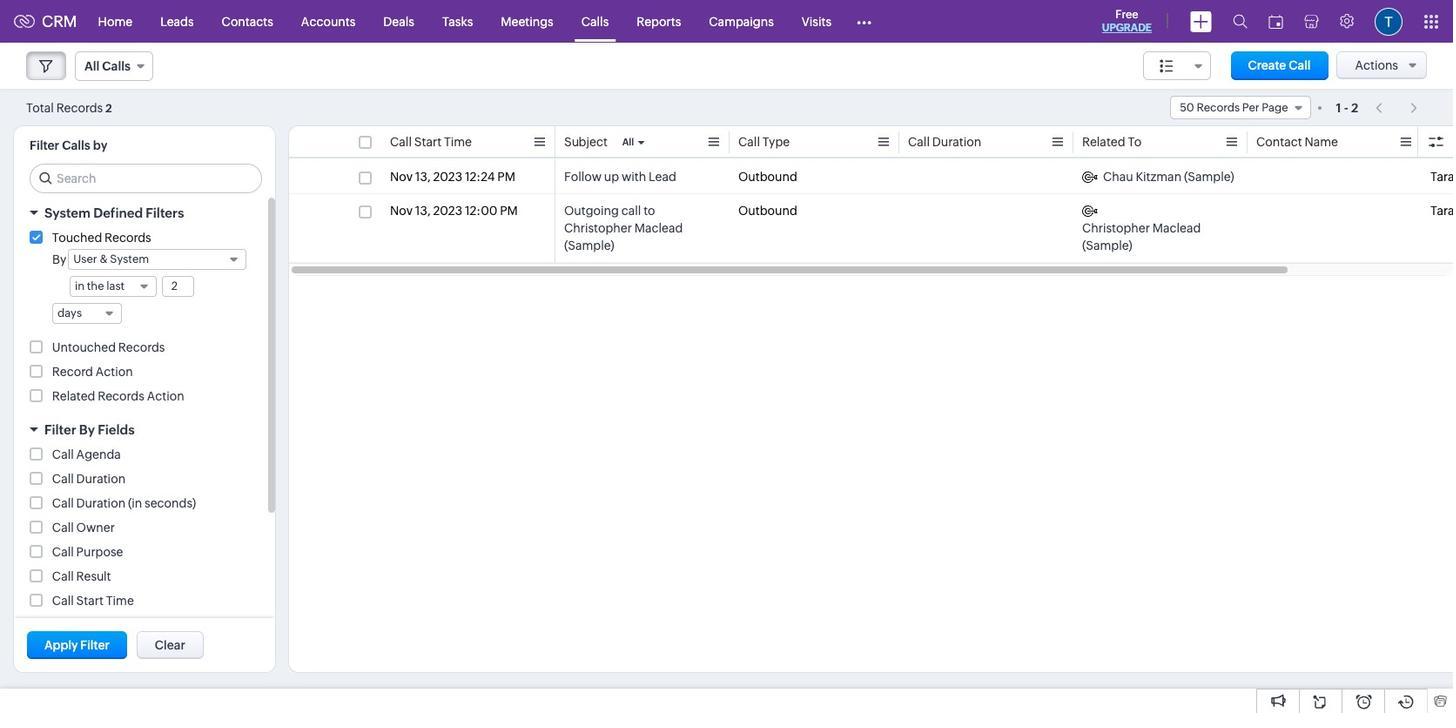 Task type: vqa. For each thing, say whether or not it's contained in the screenshot.
Apple Lee CEO, Super Admin apple.applelee2001@gmail.com
no



Task type: locate. For each thing, give the bounding box(es) containing it.
create
[[1248, 58, 1287, 72]]

1 horizontal spatial related
[[1082, 135, 1126, 149]]

records for related
[[98, 389, 144, 403]]

nov for nov 13, 2023 12:24 pm
[[390, 170, 413, 184]]

Search text field
[[30, 165, 261, 192]]

accounts
[[301, 14, 356, 28]]

records for touched
[[105, 231, 151, 245]]

calendar image
[[1269, 14, 1284, 28]]

1 vertical spatial call start time
[[52, 594, 134, 608]]

clear
[[155, 638, 185, 652]]

follow
[[564, 170, 602, 184]]

call start time down result
[[52, 594, 134, 608]]

maclead down to
[[635, 221, 683, 235]]

chau
[[1103, 170, 1134, 184]]

None text field
[[163, 277, 193, 296]]

1 13, from the top
[[415, 170, 431, 184]]

records up the fields
[[98, 389, 144, 403]]

1 vertical spatial system
[[110, 253, 149, 266]]

2023 left 12:00
[[433, 204, 463, 218]]

all up total records 2
[[84, 59, 100, 73]]

records up filter calls by
[[56, 101, 103, 115]]

with
[[622, 170, 646, 184]]

Other Modules field
[[846, 7, 883, 35]]

outgoing
[[564, 204, 619, 218]]

nov
[[390, 170, 413, 184], [390, 204, 413, 218]]

1 horizontal spatial calls
[[102, 59, 130, 73]]

1 nov from the top
[[390, 170, 413, 184]]

profile element
[[1365, 0, 1413, 42]]

related for related to
[[1082, 135, 1126, 149]]

0 vertical spatial filter
[[30, 138, 59, 152]]

related down record at the bottom left
[[52, 389, 95, 403]]

all up with
[[622, 137, 634, 147]]

1 horizontal spatial call duration
[[908, 135, 982, 149]]

action up related records action
[[95, 365, 133, 379]]

1 maclead from the left
[[635, 221, 683, 235]]

christopher
[[564, 221, 632, 235], [1082, 221, 1150, 235]]

maclead inside outgoing call to christopher maclead (sample)
[[635, 221, 683, 235]]

christopher down chau at the right
[[1082, 221, 1150, 235]]

1 vertical spatial 13,
[[415, 204, 431, 218]]

0 vertical spatial outbound
[[739, 170, 798, 184]]

leads
[[160, 14, 194, 28]]

1 vertical spatial calls
[[102, 59, 130, 73]]

2 outbound from the top
[[739, 204, 798, 218]]

1 horizontal spatial system
[[110, 253, 149, 266]]

1 2023 from the top
[[433, 170, 463, 184]]

meetings
[[501, 14, 554, 28]]

0 horizontal spatial (sample)
[[564, 239, 615, 253]]

christopher inside christopher maclead (sample)
[[1082, 221, 1150, 235]]

1 horizontal spatial by
[[79, 422, 95, 437]]

0 vertical spatial call duration
[[908, 135, 982, 149]]

filter by fields button
[[14, 415, 275, 445]]

in the last field
[[70, 276, 157, 297]]

upgrade
[[1102, 22, 1152, 34]]

pm right 12:24 on the left top of the page
[[498, 170, 516, 184]]

1 outbound from the top
[[739, 170, 798, 184]]

records down 'defined'
[[105, 231, 151, 245]]

calls for filter calls by
[[62, 138, 90, 152]]

system right & on the top left
[[110, 253, 149, 266]]

(sample) for christopher maclead (sample)
[[1082, 239, 1133, 253]]

pm for nov 13, 2023 12:24 pm
[[498, 170, 516, 184]]

calls down home link
[[102, 59, 130, 73]]

(sample) for chau kitzman (sample)
[[1184, 170, 1235, 184]]

christopher maclead (sample) link
[[1082, 202, 1239, 254]]

2023 for 12:00
[[433, 204, 463, 218]]

start
[[414, 135, 442, 149], [76, 594, 104, 608]]

0 vertical spatial start
[[414, 135, 442, 149]]

13, up nov 13, 2023 12:00 pm
[[415, 170, 431, 184]]

time up "nov 13, 2023 12:24 pm" on the left
[[444, 135, 472, 149]]

meetings link
[[487, 0, 568, 42]]

1 vertical spatial filter
[[44, 422, 76, 437]]

per
[[1243, 101, 1260, 114]]

2023
[[433, 170, 463, 184], [433, 204, 463, 218]]

system up touched
[[44, 206, 91, 220]]

filter right apply
[[80, 638, 110, 652]]

untouched records
[[52, 341, 165, 354]]

0 vertical spatial action
[[95, 365, 133, 379]]

apply filter
[[44, 638, 110, 652]]

1 vertical spatial related
[[52, 389, 95, 403]]

1 vertical spatial duration
[[76, 472, 126, 486]]

filter up call agenda
[[44, 422, 76, 437]]

days
[[57, 307, 82, 320]]

0 vertical spatial system
[[44, 206, 91, 220]]

0 horizontal spatial calls
[[62, 138, 90, 152]]

0 horizontal spatial 2
[[105, 101, 112, 115]]

to
[[1128, 135, 1142, 149]]

User & System field
[[68, 249, 246, 270]]

related
[[1082, 135, 1126, 149], [52, 389, 95, 403]]

2 vertical spatial filter
[[80, 638, 110, 652]]

call start time up "nov 13, 2023 12:24 pm" on the left
[[390, 135, 472, 149]]

nov up nov 13, 2023 12:00 pm
[[390, 170, 413, 184]]

all inside field
[[84, 59, 100, 73]]

tara for christopher maclead (sample)
[[1431, 204, 1453, 218]]

(sample) down chau at the right
[[1082, 239, 1133, 253]]

(sample) right the kitzman
[[1184, 170, 1235, 184]]

1 vertical spatial tara
[[1431, 204, 1453, 218]]

owner
[[76, 521, 115, 535]]

filter inside dropdown button
[[44, 422, 76, 437]]

records up related records action
[[118, 341, 165, 354]]

start up "nov 13, 2023 12:24 pm" on the left
[[414, 135, 442, 149]]

1 vertical spatial all
[[622, 137, 634, 147]]

0 vertical spatial all
[[84, 59, 100, 73]]

1 vertical spatial by
[[79, 422, 95, 437]]

apply
[[44, 638, 78, 652]]

0 horizontal spatial by
[[52, 253, 66, 266]]

filter inside button
[[80, 638, 110, 652]]

1 horizontal spatial christopher
[[1082, 221, 1150, 235]]

1 vertical spatial time
[[106, 594, 134, 608]]

pm for nov 13, 2023 12:00 pm
[[500, 204, 518, 218]]

all for all calls
[[84, 59, 100, 73]]

1 vertical spatial outbound
[[739, 204, 798, 218]]

records inside 50 records per page field
[[1197, 101, 1240, 114]]

to
[[644, 204, 655, 218]]

1 tara from the top
[[1431, 170, 1453, 184]]

0 horizontal spatial system
[[44, 206, 91, 220]]

contacts
[[222, 14, 273, 28]]

0 vertical spatial related
[[1082, 135, 1126, 149]]

maclead down chau kitzman (sample)
[[1153, 221, 1201, 235]]

(sample) inside christopher maclead (sample)
[[1082, 239, 1133, 253]]

by up call agenda
[[79, 422, 95, 437]]

free
[[1116, 8, 1139, 21]]

All Calls field
[[75, 51, 153, 81]]

2 right -
[[1352, 101, 1359, 115]]

None field
[[1143, 51, 1211, 80]]

1 horizontal spatial action
[[147, 389, 184, 403]]

all for all
[[622, 137, 634, 147]]

2 for total records 2
[[105, 101, 112, 115]]

time down result
[[106, 594, 134, 608]]

2 up by
[[105, 101, 112, 115]]

calls left by
[[62, 138, 90, 152]]

system
[[44, 206, 91, 220], [110, 253, 149, 266]]

0 vertical spatial nov
[[390, 170, 413, 184]]

filter
[[30, 138, 59, 152], [44, 422, 76, 437], [80, 638, 110, 652]]

1 horizontal spatial maclead
[[1153, 221, 1201, 235]]

the
[[87, 280, 104, 293]]

2 maclead from the left
[[1153, 221, 1201, 235]]

1 christopher from the left
[[564, 221, 632, 235]]

create call
[[1248, 58, 1311, 72]]

records
[[56, 101, 103, 115], [1197, 101, 1240, 114], [105, 231, 151, 245], [118, 341, 165, 354], [98, 389, 144, 403]]

by left user
[[52, 253, 66, 266]]

call duration
[[908, 135, 982, 149], [52, 472, 126, 486]]

13,
[[415, 170, 431, 184], [415, 204, 431, 218]]

page
[[1262, 101, 1289, 114]]

13, down "nov 13, 2023 12:24 pm" on the left
[[415, 204, 431, 218]]

0 vertical spatial by
[[52, 253, 66, 266]]

0 horizontal spatial action
[[95, 365, 133, 379]]

0 horizontal spatial all
[[84, 59, 100, 73]]

start down result
[[76, 594, 104, 608]]

2 horizontal spatial (sample)
[[1184, 170, 1235, 184]]

records right 50 in the right top of the page
[[1197, 101, 1240, 114]]

home link
[[84, 0, 146, 42]]

2 nov from the top
[[390, 204, 413, 218]]

0 vertical spatial 13,
[[415, 170, 431, 184]]

0 vertical spatial 2023
[[433, 170, 463, 184]]

0 horizontal spatial call duration
[[52, 472, 126, 486]]

navigation
[[1367, 95, 1427, 120]]

in
[[75, 280, 85, 293]]

related left to at the top
[[1082, 135, 1126, 149]]

2 tara from the top
[[1431, 204, 1453, 218]]

nov down "nov 13, 2023 12:24 pm" on the left
[[390, 204, 413, 218]]

deals
[[383, 14, 414, 28]]

chau kitzman (sample) link
[[1082, 168, 1235, 185]]

outgoing call to christopher maclead (sample) link
[[564, 202, 721, 254]]

2 christopher from the left
[[1082, 221, 1150, 235]]

free upgrade
[[1102, 8, 1152, 34]]

call start time
[[390, 135, 472, 149], [52, 594, 134, 608]]

0 vertical spatial pm
[[498, 170, 516, 184]]

0 horizontal spatial maclead
[[635, 221, 683, 235]]

0 vertical spatial time
[[444, 135, 472, 149]]

2 vertical spatial calls
[[62, 138, 90, 152]]

1 vertical spatial nov
[[390, 204, 413, 218]]

outgoing call to christopher maclead (sample)
[[564, 204, 683, 253]]

pm right 12:00
[[500, 204, 518, 218]]

system defined filters button
[[14, 198, 275, 228]]

type
[[763, 135, 790, 149]]

call
[[1289, 58, 1311, 72], [390, 135, 412, 149], [739, 135, 760, 149], [908, 135, 930, 149], [1431, 135, 1453, 149], [52, 448, 74, 462], [52, 472, 74, 486], [52, 496, 74, 510], [52, 521, 74, 535], [52, 545, 74, 559], [52, 570, 74, 583], [52, 594, 74, 608]]

50 records per page
[[1180, 101, 1289, 114]]

action up filter by fields dropdown button
[[147, 389, 184, 403]]

subject
[[564, 135, 608, 149]]

defined
[[93, 206, 143, 220]]

2 inside total records 2
[[105, 101, 112, 115]]

records for total
[[56, 101, 103, 115]]

0 vertical spatial call start time
[[390, 135, 472, 149]]

2 horizontal spatial calls
[[582, 14, 609, 28]]

1 horizontal spatial 2
[[1352, 101, 1359, 115]]

2 2023 from the top
[[433, 204, 463, 218]]

by
[[93, 138, 108, 152]]

search image
[[1233, 14, 1248, 29]]

outbound for follow up with lead
[[739, 170, 798, 184]]

(sample)
[[1184, 170, 1235, 184], [564, 239, 615, 253], [1082, 239, 1133, 253]]

(sample) down outgoing
[[564, 239, 615, 253]]

1 vertical spatial pm
[[500, 204, 518, 218]]

touched records
[[52, 231, 151, 245]]

1 horizontal spatial (sample)
[[1082, 239, 1133, 253]]

follow up with lead link
[[564, 168, 677, 185]]

2023 left 12:24 on the left top of the page
[[433, 170, 463, 184]]

outbound
[[739, 170, 798, 184], [739, 204, 798, 218]]

1 vertical spatial start
[[76, 594, 104, 608]]

1 horizontal spatial all
[[622, 137, 634, 147]]

filter down the "total"
[[30, 138, 59, 152]]

call type
[[739, 135, 790, 149]]

kitzman
[[1136, 170, 1182, 184]]

record action
[[52, 365, 133, 379]]

call 
[[1431, 135, 1453, 149]]

campaigns link
[[695, 0, 788, 42]]

0 horizontal spatial related
[[52, 389, 95, 403]]

2 for 1 - 2
[[1352, 101, 1359, 115]]

action
[[95, 365, 133, 379], [147, 389, 184, 403]]

record
[[52, 365, 93, 379]]

0 horizontal spatial christopher
[[564, 221, 632, 235]]

row group
[[289, 160, 1453, 263]]

2 13, from the top
[[415, 204, 431, 218]]

13, for nov 13, 2023 12:00 pm
[[415, 204, 431, 218]]

calls inside field
[[102, 59, 130, 73]]

calls left reports link
[[582, 14, 609, 28]]

search element
[[1223, 0, 1258, 43]]

crm link
[[14, 12, 77, 30]]

related records action
[[52, 389, 184, 403]]

1 vertical spatial 2023
[[433, 204, 463, 218]]

christopher down outgoing
[[564, 221, 632, 235]]

0 vertical spatial tara
[[1431, 170, 1453, 184]]



Task type: describe. For each thing, give the bounding box(es) containing it.
0 horizontal spatial call start time
[[52, 594, 134, 608]]

contact name
[[1257, 135, 1338, 149]]

nov 13, 2023 12:00 pm
[[390, 204, 518, 218]]

user
[[73, 253, 97, 266]]

filter by fields
[[44, 422, 135, 437]]

tasks
[[442, 14, 473, 28]]

call owner
[[52, 521, 115, 535]]

untouched
[[52, 341, 116, 354]]

follow up with lead
[[564, 170, 677, 184]]

deals link
[[370, 0, 428, 42]]

campaigns
[[709, 14, 774, 28]]

call result
[[52, 570, 111, 583]]

calls for all calls
[[102, 59, 130, 73]]

call duration (in seconds)
[[52, 496, 196, 510]]

1 vertical spatial call duration
[[52, 472, 126, 486]]

contacts link
[[208, 0, 287, 42]]

call
[[622, 204, 641, 218]]

chau kitzman (sample)
[[1103, 170, 1235, 184]]

1
[[1336, 101, 1342, 115]]

tara for chau kitzman (sample)
[[1431, 170, 1453, 184]]

create menu element
[[1180, 0, 1223, 42]]

-
[[1344, 101, 1349, 115]]

home
[[98, 14, 132, 28]]

call inside create call button
[[1289, 58, 1311, 72]]

touched
[[52, 231, 102, 245]]

50
[[1180, 101, 1195, 114]]

1 vertical spatial action
[[147, 389, 184, 403]]

visits link
[[788, 0, 846, 42]]

calls link
[[568, 0, 623, 42]]

12:00
[[465, 204, 498, 218]]

records for 50
[[1197, 101, 1240, 114]]

total records 2
[[26, 101, 112, 115]]

filter for filter calls by
[[30, 138, 59, 152]]

1 - 2
[[1336, 101, 1359, 115]]

last
[[106, 280, 125, 293]]

call agenda
[[52, 448, 121, 462]]

tasks link
[[428, 0, 487, 42]]

(sample) inside outgoing call to christopher maclead (sample)
[[564, 239, 615, 253]]

records for untouched
[[118, 341, 165, 354]]

seconds)
[[145, 496, 196, 510]]

christopher inside outgoing call to christopher maclead (sample)
[[564, 221, 632, 235]]

0 horizontal spatial start
[[76, 594, 104, 608]]

system inside dropdown button
[[44, 206, 91, 220]]

result
[[76, 570, 111, 583]]

total
[[26, 101, 54, 115]]

create menu image
[[1190, 11, 1212, 32]]

all calls
[[84, 59, 130, 73]]

fields
[[98, 422, 135, 437]]

up
[[604, 170, 619, 184]]

2 vertical spatial duration
[[76, 496, 126, 510]]

reports link
[[623, 0, 695, 42]]

contact
[[1257, 135, 1302, 149]]

0 vertical spatial calls
[[582, 14, 609, 28]]

1 horizontal spatial start
[[414, 135, 442, 149]]

system inside field
[[110, 253, 149, 266]]

call purpose
[[52, 545, 123, 559]]

in the last
[[75, 280, 125, 293]]

filters
[[146, 206, 184, 220]]

0 vertical spatial duration
[[932, 135, 982, 149]]

create call button
[[1231, 51, 1329, 80]]

user & system
[[73, 253, 149, 266]]

name
[[1305, 135, 1338, 149]]

2023 for 12:24
[[433, 170, 463, 184]]

apply filter button
[[27, 631, 127, 659]]

1 horizontal spatial time
[[444, 135, 472, 149]]

1 horizontal spatial call start time
[[390, 135, 472, 149]]

lead
[[649, 170, 677, 184]]

50 Records Per Page field
[[1171, 96, 1311, 119]]

outbound for outgoing call to christopher maclead (sample)
[[739, 204, 798, 218]]

&
[[99, 253, 108, 266]]

13, for nov 13, 2023 12:24 pm
[[415, 170, 431, 184]]

purpose
[[76, 545, 123, 559]]

visits
[[802, 14, 832, 28]]

related to
[[1082, 135, 1142, 149]]

filter for filter by fields
[[44, 422, 76, 437]]

(in
[[128, 496, 142, 510]]

agenda
[[76, 448, 121, 462]]

nov 13, 2023 12:24 pm
[[390, 170, 516, 184]]

0 horizontal spatial time
[[106, 594, 134, 608]]

row group containing nov 13, 2023 12:24 pm
[[289, 160, 1453, 263]]

actions
[[1355, 58, 1399, 72]]

size image
[[1160, 58, 1174, 74]]

system defined filters
[[44, 206, 184, 220]]

by inside dropdown button
[[79, 422, 95, 437]]

related for related records action
[[52, 389, 95, 403]]

filter calls by
[[30, 138, 108, 152]]

days field
[[52, 303, 122, 324]]

christopher maclead (sample)
[[1082, 221, 1201, 253]]

reports
[[637, 14, 681, 28]]

maclead inside christopher maclead (sample)
[[1153, 221, 1201, 235]]

nov for nov 13, 2023 12:00 pm
[[390, 204, 413, 218]]

crm
[[42, 12, 77, 30]]

profile image
[[1375, 7, 1403, 35]]



